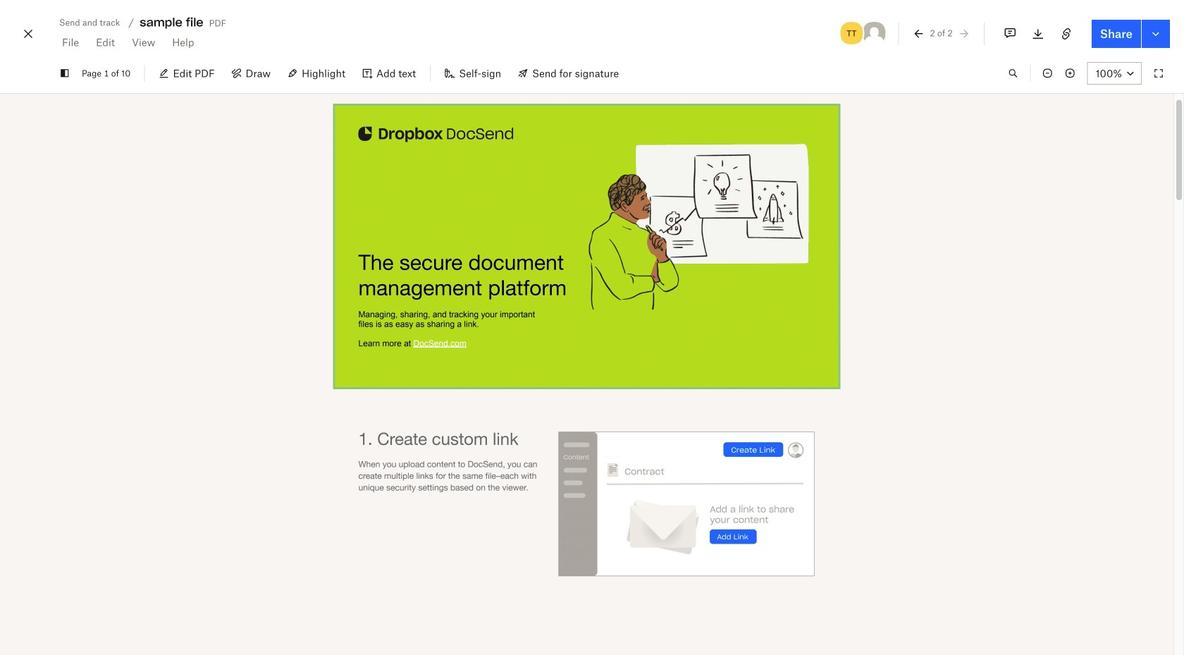 Task type: describe. For each thing, give the bounding box(es) containing it.
close image
[[20, 23, 37, 45]]

2 sample file.pdf image from the top
[[333, 400, 841, 655]]



Task type: locate. For each thing, give the bounding box(es) containing it.
1 sample file.pdf image from the top
[[333, 104, 841, 389]]

1 vertical spatial sample file.pdf image
[[333, 400, 841, 655]]

sample file.pdf image
[[333, 104, 841, 389], [333, 400, 841, 655]]

0 vertical spatial sample file.pdf image
[[333, 104, 841, 389]]



Task type: vqa. For each thing, say whether or not it's contained in the screenshot.
bottom sample file.pdf image
yes



